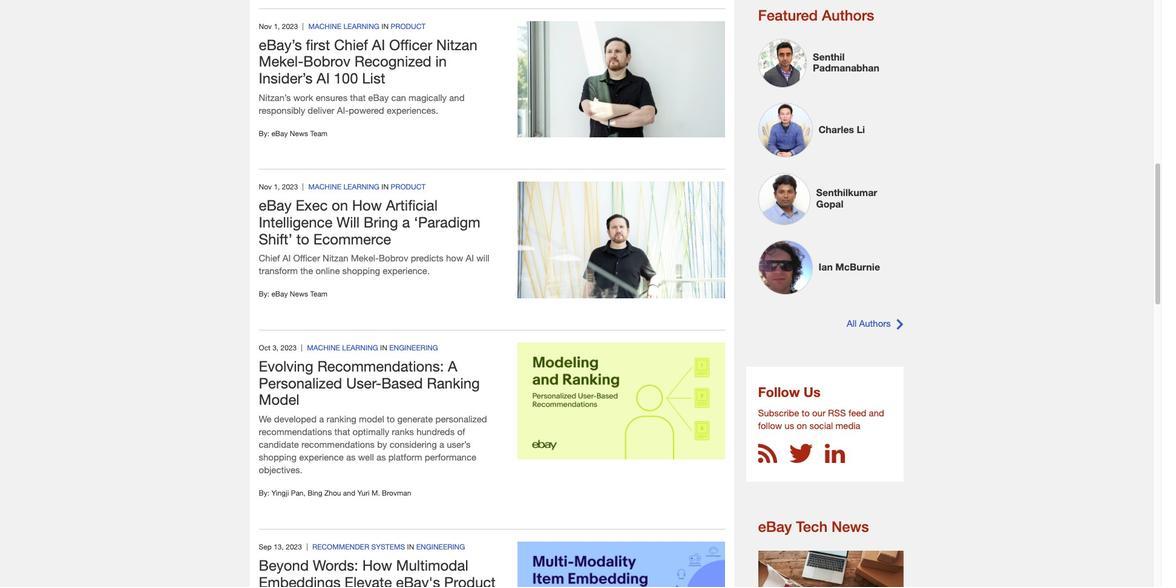 Task type: vqa. For each thing, say whether or not it's contained in the screenshot.
the bottommost the website
no



Task type: locate. For each thing, give the bounding box(es) containing it.
1 horizontal spatial shopping
[[342, 265, 380, 276]]

in up artificial
[[382, 183, 389, 192]]

by: down responsibly
[[259, 129, 269, 138]]

1 1, from the top
[[274, 22, 280, 31]]

1 horizontal spatial and
[[449, 92, 465, 103]]

nitzan
[[436, 36, 478, 53], [323, 253, 348, 264]]

personalized
[[259, 375, 342, 392]]

0 vertical spatial chief
[[334, 36, 368, 53]]

a left ranking
[[319, 414, 324, 424]]

blog: product element up recognized
[[391, 22, 426, 31]]

1 horizontal spatial to
[[387, 414, 395, 424]]

0 horizontal spatial as
[[346, 452, 356, 463]]

ranks
[[392, 426, 414, 437]]

blog: engineering element
[[389, 343, 438, 352], [416, 542, 465, 551]]

0 vertical spatial product
[[391, 22, 426, 31]]

all authors
[[847, 318, 891, 329]]

platform
[[388, 452, 422, 463]]

follow
[[758, 384, 800, 400]]

mekel-
[[259, 53, 303, 70], [351, 253, 379, 264]]

by: down the transform
[[259, 290, 269, 299]]

in up magically
[[436, 53, 447, 70]]

to left our
[[802, 408, 810, 419]]

news down the 'the'
[[290, 290, 308, 299]]

1 vertical spatial team
[[310, 290, 328, 299]]

by: ebay news team element for 100
[[259, 129, 503, 139]]

1 vertical spatial blog: product element
[[391, 183, 426, 192]]

news down responsibly
[[290, 129, 308, 138]]

on inside subscribe to our rss feed and follow us on social media
[[797, 420, 807, 431]]

work
[[293, 92, 313, 103]]

1 horizontal spatial as
[[377, 452, 386, 463]]

2 horizontal spatial to
[[802, 408, 810, 419]]

ebay left "tech" on the bottom of page
[[758, 518, 792, 535]]

chief up the transform
[[259, 253, 280, 264]]

nitzan up magically
[[436, 36, 478, 53]]

nitzan inside chief ai officer nitzan mekel-bobrov predicts how ai will transform the online shopping experience.
[[323, 253, 348, 264]]

authors right all
[[859, 318, 891, 329]]

authors up senthil
[[822, 7, 875, 24]]

engineering up multimodal
[[416, 542, 465, 551]]

shopping inside we developed a ranking model to generate personalized recommendations that optimally ranks hundreds of candidate recommendations by considering a user's shopping experience as well as platform performance objectives.
[[259, 452, 297, 463]]

as down by
[[377, 452, 386, 463]]

tag: machine learning element up first
[[308, 22, 380, 31]]

engineering for ebay's
[[416, 542, 465, 551]]

2 vertical spatial learning
[[342, 343, 378, 352]]

chief right first
[[334, 36, 368, 53]]

nitzan's
[[259, 92, 291, 103]]

1 vertical spatial machine learning in product
[[308, 183, 426, 192]]

recommendations up experience
[[302, 439, 375, 450]]

1 vertical spatial product
[[391, 183, 426, 192]]

padmanabhan
[[813, 62, 880, 74]]

evolving
[[259, 358, 313, 375]]

shopping down candidate
[[259, 452, 297, 463]]

ai left will
[[466, 253, 474, 264]]

systems
[[371, 542, 405, 551]]

0 vertical spatial that
[[350, 92, 366, 103]]

machine up evolving
[[307, 343, 340, 352]]

on right exec
[[332, 197, 348, 214]]

featured
[[758, 7, 818, 24]]

1 vertical spatial tag: machine learning element
[[308, 183, 380, 192]]

that down ranking
[[335, 426, 350, 437]]

2 vertical spatial by:
[[259, 489, 269, 498]]

1 machine learning in product from the top
[[308, 22, 426, 31]]

1 horizontal spatial on
[[797, 420, 807, 431]]

how up ecommerce
[[352, 197, 382, 214]]

1,
[[274, 22, 280, 31], [274, 183, 280, 192]]

by: ebay news team down responsibly
[[259, 129, 328, 138]]

1 vertical spatial that
[[335, 426, 350, 437]]

product up artificial
[[391, 183, 426, 192]]

nov  1, 2023 up exec
[[259, 183, 298, 192]]

0 vertical spatial blog: engineering element
[[389, 343, 438, 352]]

by: ebay news team
[[259, 129, 328, 138], [259, 290, 328, 299]]

machine up first
[[308, 22, 341, 31]]

ebay up shift'
[[259, 197, 292, 214]]

1 vertical spatial news
[[290, 290, 308, 299]]

0 vertical spatial authors
[[822, 7, 875, 24]]

learning for personalized
[[342, 343, 378, 352]]

1 vertical spatial 1,
[[274, 183, 280, 192]]

2 vertical spatial tag: machine learning element
[[307, 343, 378, 352]]

2023 up 'ebay's' on the left top of page
[[282, 22, 298, 31]]

13,
[[274, 542, 284, 551]]

2 machine learning in product from the top
[[308, 183, 426, 192]]

0 vertical spatial bobrov
[[303, 53, 351, 70]]

1, up intelligence
[[274, 183, 280, 192]]

by: ebay news team element down chief ai officer nitzan mekel-bobrov predicts how ai will transform the online shopping experience. at left
[[259, 290, 503, 300]]

2 team from the top
[[310, 290, 328, 299]]

0 vertical spatial news
[[290, 129, 308, 138]]

bobrov up experience. at the left top of page
[[379, 253, 408, 264]]

0 horizontal spatial mekel-
[[259, 53, 303, 70]]

as
[[346, 452, 356, 463], [377, 452, 386, 463]]

predicts
[[411, 253, 444, 264]]

0 horizontal spatial officer
[[293, 253, 320, 264]]

learning up ebay's first chief ai officer nitzan mekel-bobrov recognized in insider's ai 100 list
[[344, 22, 380, 31]]

by: yingji pan, bing zhou and yuri m. brovman element
[[259, 489, 503, 499]]

0 vertical spatial 1,
[[274, 22, 280, 31]]

chief ai officer nitzan mekel-bobrov predicts how ai will transform the online shopping experience.
[[259, 253, 490, 276]]

0 vertical spatial mekel-
[[259, 53, 303, 70]]

in right systems
[[407, 542, 414, 551]]

1, up 'ebay's' on the left top of page
[[274, 22, 280, 31]]

that inside we developed a ranking model to generate personalized recommendations that optimally ranks hundreds of candidate recommendations by considering a user's shopping experience as well as platform performance objectives.
[[335, 426, 350, 437]]

and for we developed a ranking model to generate personalized recommendations that optimally ranks hundreds of candidate recommendations by considering a user's shopping experience as well as platform performance objectives.
[[343, 489, 355, 498]]

0 horizontal spatial on
[[332, 197, 348, 214]]

2023 for ebay's
[[282, 22, 298, 31]]

1 horizontal spatial nitzan
[[436, 36, 478, 53]]

team
[[310, 129, 328, 138], [310, 290, 328, 299]]

shopping down ecommerce
[[342, 265, 380, 276]]

experience
[[299, 452, 344, 463]]

2 product from the top
[[391, 183, 426, 192]]

team down deliver
[[310, 129, 328, 138]]

2 horizontal spatial a
[[439, 439, 444, 450]]

and right magically
[[449, 92, 465, 103]]

and inside nitzan's work ensures that ebay can magically and responsibly deliver ai-powered experiences.
[[449, 92, 465, 103]]

shopping inside chief ai officer nitzan mekel-bobrov predicts how ai will transform the online shopping experience.
[[342, 265, 380, 276]]

1 horizontal spatial mekel-
[[351, 253, 379, 264]]

learning up recommendations: at the bottom left of the page
[[342, 343, 378, 352]]

0 vertical spatial on
[[332, 197, 348, 214]]

considering
[[390, 439, 437, 450]]

tag: machine learning element up will
[[308, 183, 380, 192]]

2 nov  1, 2023 from the top
[[259, 183, 298, 192]]

tag: machine learning element
[[308, 22, 380, 31], [308, 183, 380, 192], [307, 343, 378, 352]]

1 blog: product element from the top
[[391, 22, 426, 31]]

0 vertical spatial learning
[[344, 22, 380, 31]]

senthil padmanabhan
[[813, 51, 880, 74]]

0 horizontal spatial to
[[296, 230, 309, 247]]

in up recognized
[[382, 22, 389, 31]]

ebay inside nitzan's work ensures that ebay can magically and responsibly deliver ai-powered experiences.
[[368, 92, 389, 103]]

featured authors
[[758, 7, 875, 24]]

recognized
[[355, 53, 432, 70]]

news right "tech" on the bottom of page
[[832, 518, 869, 535]]

1 vertical spatial a
[[319, 414, 324, 424]]

and left yuri
[[343, 489, 355, 498]]

nov up 'ebay's' on the left top of page
[[259, 22, 272, 31]]

by: ebay news team element down the powered
[[259, 129, 503, 139]]

user-
[[346, 375, 381, 392]]

1 vertical spatial nov  1, 2023
[[259, 183, 298, 192]]

1 vertical spatial nov
[[259, 183, 272, 192]]

that inside nitzan's work ensures that ebay can magically and responsibly deliver ai-powered experiences.
[[350, 92, 366, 103]]

1 vertical spatial engineering
[[416, 542, 465, 551]]

machine learning in product up ebay exec on how artificial intelligence will bring a 'paradigm shift' to ecommerce
[[308, 183, 426, 192]]

a right bring
[[402, 214, 410, 231]]

nov for ebay exec on how artificial intelligence will bring a 'paradigm shift' to ecommerce
[[259, 183, 272, 192]]

machine learning in product
[[308, 22, 426, 31], [308, 183, 426, 192]]

officer up the 'the'
[[293, 253, 320, 264]]

2023 right 13,
[[286, 542, 302, 551]]

2 by: from the top
[[259, 290, 269, 299]]

ai up the transform
[[283, 253, 291, 264]]

2023 for evolving
[[281, 343, 297, 352]]

and inside subscribe to our rss feed and follow us on social media
[[869, 408, 884, 419]]

how
[[446, 253, 463, 264]]

1 vertical spatial learning
[[344, 183, 380, 192]]

on
[[332, 197, 348, 214], [797, 420, 807, 431]]

product
[[391, 22, 426, 31], [391, 183, 426, 192]]

learning up ebay exec on how artificial intelligence will bring a 'paradigm shift' to ecommerce
[[344, 183, 380, 192]]

to inside ebay exec on how artificial intelligence will bring a 'paradigm shift' to ecommerce
[[296, 230, 309, 247]]

0 horizontal spatial nitzan
[[323, 253, 348, 264]]

how
[[352, 197, 382, 214], [362, 557, 392, 574]]

officer up can
[[389, 36, 432, 53]]

how inside ebay exec on how artificial intelligence will bring a 'paradigm shift' to ecommerce
[[352, 197, 382, 214]]

and
[[449, 92, 465, 103], [869, 408, 884, 419], [343, 489, 355, 498]]

nov up intelligence
[[259, 183, 272, 192]]

1 vertical spatial shopping
[[259, 452, 297, 463]]

optimally
[[353, 426, 389, 437]]

mekel- inside ebay's first chief ai officer nitzan mekel-bobrov recognized in insider's ai 100 list
[[259, 53, 303, 70]]

1 vertical spatial authors
[[859, 318, 891, 329]]

and for follow us
[[869, 408, 884, 419]]

embeddings
[[259, 574, 341, 587]]

we developed a ranking model to generate personalized recommendations that optimally ranks hundreds of candidate recommendations by considering a user's shopping experience as well as platform performance objectives.
[[259, 414, 487, 475]]

1, for ebay
[[274, 183, 280, 192]]

0 vertical spatial a
[[402, 214, 410, 231]]

in for bobrov
[[382, 22, 389, 31]]

2 blog: product element from the top
[[391, 183, 426, 192]]

nov for ebay's first chief ai officer nitzan mekel-bobrov recognized in insider's ai 100 list
[[259, 22, 272, 31]]

2 by: ebay news team from the top
[[259, 290, 328, 299]]

ian mcburnie link
[[758, 241, 904, 298]]

to up ranks
[[387, 414, 395, 424]]

shopping
[[342, 265, 380, 276], [259, 452, 297, 463]]

machine learning in product for how
[[308, 183, 426, 192]]

1 vertical spatial machine
[[308, 183, 341, 192]]

blog: product element for artificial
[[391, 183, 426, 192]]

1 horizontal spatial officer
[[389, 36, 432, 53]]

1 vertical spatial blog: engineering element
[[416, 542, 465, 551]]

experiences.
[[387, 105, 438, 115]]

0 vertical spatial nov  1, 2023
[[259, 22, 298, 31]]

engineering up based
[[389, 343, 438, 352]]

oct  3, 2023
[[259, 343, 297, 352]]

1 vertical spatial how
[[362, 557, 392, 574]]

nitzan up online
[[323, 253, 348, 264]]

blog: engineering element up multimodal
[[416, 542, 465, 551]]

bobrov up ensures
[[303, 53, 351, 70]]

by:
[[259, 129, 269, 138], [259, 290, 269, 299], [259, 489, 269, 498]]

how down systems
[[362, 557, 392, 574]]

1 horizontal spatial a
[[402, 214, 410, 231]]

product up recognized
[[391, 22, 426, 31]]

1 vertical spatial officer
[[293, 253, 320, 264]]

1 vertical spatial bobrov
[[379, 253, 408, 264]]

by: ebay news team down the 'the'
[[259, 290, 328, 299]]

chief
[[334, 36, 368, 53], [259, 253, 280, 264]]

2 nov from the top
[[259, 183, 272, 192]]

2 vertical spatial and
[[343, 489, 355, 498]]

li
[[857, 123, 865, 135]]

0 vertical spatial blog: product element
[[391, 22, 426, 31]]

blog: product element up artificial
[[391, 183, 426, 192]]

blog: product element
[[391, 22, 426, 31], [391, 183, 426, 192]]

officer
[[389, 36, 432, 53], [293, 253, 320, 264]]

0 vertical spatial officer
[[389, 36, 432, 53]]

1, for ebay's
[[274, 22, 280, 31]]

mekel- up nitzan's
[[259, 53, 303, 70]]

1 vertical spatial by:
[[259, 290, 269, 299]]

0 vertical spatial machine learning in product
[[308, 22, 426, 31]]

nov  1, 2023 for ebay's
[[259, 22, 298, 31]]

0 vertical spatial and
[[449, 92, 465, 103]]

shift'
[[259, 230, 292, 247]]

0 vertical spatial engineering
[[389, 343, 438, 352]]

ian mcburnie image
[[758, 241, 813, 295]]

2 horizontal spatial and
[[869, 408, 884, 419]]

on right us
[[797, 420, 807, 431]]

1 by: ebay news team from the top
[[259, 129, 328, 138]]

authors
[[822, 7, 875, 24], [859, 318, 891, 329]]

0 vertical spatial by: ebay news team element
[[259, 129, 503, 139]]

oct
[[259, 343, 271, 352]]

nov  1, 2023 up 'ebay's' on the left top of page
[[259, 22, 298, 31]]

chief inside chief ai officer nitzan mekel-bobrov predicts how ai will transform the online shopping experience.
[[259, 253, 280, 264]]

0 vertical spatial nitzan
[[436, 36, 478, 53]]

by
[[377, 439, 387, 450]]

to right shift'
[[296, 230, 309, 247]]

machine for recommendations:
[[307, 343, 340, 352]]

in up recommendations: at the bottom left of the page
[[380, 343, 387, 352]]

media
[[836, 420, 861, 431]]

1 nov from the top
[[259, 22, 272, 31]]

2 1, from the top
[[274, 183, 280, 192]]

follow us
[[758, 384, 821, 400]]

1 vertical spatial nitzan
[[323, 253, 348, 264]]

100
[[334, 70, 358, 87]]

tag: machine learning element for exec
[[308, 183, 380, 192]]

recommendations down developed
[[259, 426, 332, 437]]

by: left yingji
[[259, 489, 269, 498]]

officer inside ebay's first chief ai officer nitzan mekel-bobrov recognized in insider's ai 100 list
[[389, 36, 432, 53]]

and right feed
[[869, 408, 884, 419]]

a down hundreds on the left of the page
[[439, 439, 444, 450]]

0 vertical spatial by:
[[259, 129, 269, 138]]

of
[[457, 426, 465, 437]]

team down online
[[310, 290, 328, 299]]

1 by: from the top
[[259, 129, 269, 138]]

1 vertical spatial recommendations
[[302, 439, 375, 450]]

1 vertical spatial mekel-
[[351, 253, 379, 264]]

blog: engineering element up based
[[389, 343, 438, 352]]

a
[[402, 214, 410, 231], [319, 414, 324, 424], [439, 439, 444, 450]]

2023 right 3,
[[281, 343, 297, 352]]

pan,
[[291, 489, 306, 498]]

0 vertical spatial by: ebay news team
[[259, 129, 328, 138]]

as left well
[[346, 452, 356, 463]]

2 vertical spatial machine
[[307, 343, 340, 352]]

1 horizontal spatial bobrov
[[379, 253, 408, 264]]

experience.
[[383, 265, 430, 276]]

1 product from the top
[[391, 22, 426, 31]]

1 nov  1, 2023 from the top
[[259, 22, 298, 31]]

recommender
[[312, 542, 369, 551]]

online
[[316, 265, 340, 276]]

recommendations:
[[317, 358, 444, 375]]

words:
[[313, 557, 358, 574]]

machine up exec
[[308, 183, 341, 192]]

1 by: ebay news team element from the top
[[259, 129, 503, 139]]

ai-
[[337, 105, 349, 115]]

1 vertical spatial by: ebay news team element
[[259, 290, 503, 300]]

nov  1, 2023
[[259, 22, 298, 31], [259, 183, 298, 192]]

bobrov
[[303, 53, 351, 70], [379, 253, 408, 264]]

0 horizontal spatial bobrov
[[303, 53, 351, 70]]

0 vertical spatial machine
[[308, 22, 341, 31]]

0 horizontal spatial shopping
[[259, 452, 297, 463]]

1 vertical spatial on
[[797, 420, 807, 431]]

nitzan inside ebay's first chief ai officer nitzan mekel-bobrov recognized in insider's ai 100 list
[[436, 36, 478, 53]]

1 vertical spatial by: ebay news team
[[259, 290, 328, 299]]

that up the powered
[[350, 92, 366, 103]]

mekel- down ecommerce
[[351, 253, 379, 264]]

ian
[[819, 261, 833, 272]]

bobrov inside ebay's first chief ai officer nitzan mekel-bobrov recognized in insider's ai 100 list
[[303, 53, 351, 70]]

ian mcburnie
[[819, 261, 880, 272]]

0 horizontal spatial and
[[343, 489, 355, 498]]

recommender systems in engineering
[[312, 542, 465, 551]]

by: ebay news team element
[[259, 129, 503, 139], [259, 290, 503, 300]]

subscribe to our rss feed and follow us on social media
[[758, 408, 884, 431]]

2023 up exec
[[282, 183, 298, 192]]

tag: machine learning element up user-
[[307, 343, 378, 352]]

1 vertical spatial chief
[[259, 253, 280, 264]]

ai up list
[[372, 36, 385, 53]]

authors for all authors
[[859, 318, 891, 329]]

by: for insider's
[[259, 129, 269, 138]]

evolving recommendations: a personalized user-based ranking model
[[259, 358, 480, 408]]

artificial
[[386, 197, 438, 214]]

0 vertical spatial tag: machine learning element
[[308, 22, 380, 31]]

team for ai
[[310, 129, 328, 138]]

2 by: ebay news team element from the top
[[259, 290, 503, 300]]

ebay up the powered
[[368, 92, 389, 103]]

0 vertical spatial team
[[310, 129, 328, 138]]

2 vertical spatial news
[[832, 518, 869, 535]]

1 horizontal spatial chief
[[334, 36, 368, 53]]

1 vertical spatial and
[[869, 408, 884, 419]]

nov
[[259, 22, 272, 31], [259, 183, 272, 192]]

0 vertical spatial how
[[352, 197, 382, 214]]

0 vertical spatial nov
[[259, 22, 272, 31]]

1 team from the top
[[310, 129, 328, 138]]

0 horizontal spatial chief
[[259, 253, 280, 264]]

charles li image
[[758, 103, 813, 158]]

machine learning in product up ebay's first chief ai officer nitzan mekel-bobrov recognized in insider's ai 100 list
[[308, 22, 426, 31]]

senthilkumar gopal link
[[758, 173, 904, 228]]

user's
[[447, 439, 471, 450]]

0 vertical spatial shopping
[[342, 265, 380, 276]]



Task type: describe. For each thing, give the bounding box(es) containing it.
nov  1, 2023 for ebay
[[259, 183, 298, 192]]

senthil padmanabhan link
[[758, 39, 904, 91]]

to inside we developed a ranking model to generate personalized recommendations that optimally ranks hundreds of candidate recommendations by considering a user's shopping experience as well as platform performance objectives.
[[387, 414, 395, 424]]

ai up ensures
[[317, 70, 330, 87]]

elevate
[[345, 574, 392, 587]]

tag: machine learning element for first
[[308, 22, 380, 31]]

candidate
[[259, 439, 299, 450]]

bing
[[308, 489, 322, 498]]

us
[[804, 384, 821, 400]]

feed
[[849, 408, 867, 419]]

list
[[362, 70, 385, 87]]

senthilkumar gopal
[[816, 187, 878, 209]]

senthil padmanabhan image
[[758, 39, 807, 88]]

gopal
[[816, 198, 844, 209]]

transform
[[259, 265, 298, 276]]

social
[[810, 420, 833, 431]]

machine learning in product for ai
[[308, 22, 426, 31]]

beyond words: how multimodal embeddings elevate ebay's produc
[[259, 557, 496, 587]]

will
[[337, 214, 360, 231]]

in for bring
[[382, 183, 389, 192]]

charles li
[[819, 123, 865, 135]]

our
[[812, 408, 826, 419]]

2023 for ebay
[[282, 183, 298, 192]]

article: ebay acquires certilogo image
[[758, 551, 904, 587]]

will
[[477, 253, 490, 264]]

charles
[[819, 123, 854, 135]]

us
[[785, 420, 794, 431]]

zhou
[[324, 489, 341, 498]]

model
[[359, 414, 384, 424]]

blog: product element for officer
[[391, 22, 426, 31]]

bring
[[364, 214, 398, 231]]

chief inside ebay's first chief ai officer nitzan mekel-bobrov recognized in insider's ai 100 list
[[334, 36, 368, 53]]

well
[[358, 452, 374, 463]]

first
[[306, 36, 330, 53]]

mekel- inside chief ai officer nitzan mekel-bobrov predicts how ai will transform the online shopping experience.
[[351, 253, 379, 264]]

1 as from the left
[[346, 452, 356, 463]]

developed
[[274, 414, 317, 424]]

learning for ai
[[344, 22, 380, 31]]

yuri
[[357, 489, 370, 498]]

ebay's
[[259, 36, 302, 53]]

insider's
[[259, 70, 313, 87]]

to inside subscribe to our rss feed and follow us on social media
[[802, 408, 810, 419]]

in for model
[[380, 343, 387, 352]]

machine for exec
[[308, 183, 341, 192]]

senthilkumar gopal image
[[758, 173, 810, 225]]

product for artificial
[[391, 183, 426, 192]]

2 as from the left
[[377, 452, 386, 463]]

0 horizontal spatial a
[[319, 414, 324, 424]]

officer inside chief ai officer nitzan mekel-bobrov predicts how ai will transform the online shopping experience.
[[293, 253, 320, 264]]

3 by: from the top
[[259, 489, 269, 498]]

a inside ebay exec on how artificial intelligence will bring a 'paradigm shift' to ecommerce
[[402, 214, 410, 231]]

2 vertical spatial a
[[439, 439, 444, 450]]

product for officer
[[391, 22, 426, 31]]

'paradigm
[[414, 214, 481, 231]]

exec
[[296, 197, 328, 214]]

blog: engineering element for ebay's
[[416, 542, 465, 551]]

how inside beyond words: how multimodal embeddings elevate ebay's produc
[[362, 557, 392, 574]]

by: ebay news team for shift'
[[259, 290, 328, 299]]

tag: machine learning element for recommendations:
[[307, 343, 378, 352]]

charles li link
[[758, 103, 904, 161]]

powered
[[349, 105, 384, 115]]

tag: recommender systems element
[[312, 542, 405, 551]]

sep
[[259, 542, 272, 551]]

learning for how
[[344, 183, 380, 192]]

ebay's
[[396, 574, 440, 587]]

model
[[259, 391, 299, 408]]

ebay tech news
[[758, 518, 869, 535]]

tech
[[796, 518, 828, 535]]

news for shift'
[[290, 290, 308, 299]]

intelligence
[[259, 214, 333, 231]]

objectives.
[[259, 464, 303, 475]]

follow
[[758, 420, 782, 431]]

ebay exec on how artificial intelligence will bring a 'paradigm shift' to ecommerce
[[259, 197, 481, 247]]

by: ebay news team element for ecommerce
[[259, 290, 503, 300]]

bobrov inside chief ai officer nitzan mekel-bobrov predicts how ai will transform the online shopping experience.
[[379, 253, 408, 264]]

a
[[448, 358, 457, 375]]

2023 for beyond
[[286, 542, 302, 551]]

brovman
[[382, 489, 411, 498]]

multimodal
[[396, 557, 468, 574]]

ebay inside ebay exec on how artificial intelligence will bring a 'paradigm shift' to ecommerce
[[259, 197, 292, 214]]

all authors link
[[847, 317, 904, 330]]

responsibly
[[259, 105, 305, 115]]

machine learning in engineering
[[307, 343, 438, 352]]

ranking
[[427, 375, 480, 392]]

based
[[381, 375, 423, 392]]

mcburnie
[[836, 261, 880, 272]]

beyond
[[259, 557, 309, 574]]

on inside ebay exec on how artificial intelligence will bring a 'paradigm shift' to ecommerce
[[332, 197, 348, 214]]

subscribe
[[758, 408, 799, 419]]

ebay down responsibly
[[271, 129, 288, 138]]

news for insider's
[[290, 129, 308, 138]]

magically
[[409, 92, 447, 103]]

by: ebay news team for insider's
[[259, 129, 328, 138]]

ebay down the transform
[[271, 290, 288, 299]]

engineering for ranking
[[389, 343, 438, 352]]

in inside ebay's first chief ai officer nitzan mekel-bobrov recognized in insider's ai 100 list
[[436, 53, 447, 70]]

0 vertical spatial recommendations
[[259, 426, 332, 437]]

team for to
[[310, 290, 328, 299]]

ecommerce
[[313, 230, 391, 247]]

senthilkumar
[[816, 187, 878, 198]]

by: yingji pan, bing zhou and yuri m. brovman
[[259, 489, 411, 498]]

m.
[[372, 489, 380, 498]]

blog: engineering element for ranking
[[389, 343, 438, 352]]

performance
[[425, 452, 476, 463]]

by: for shift'
[[259, 290, 269, 299]]

personalized
[[436, 414, 487, 424]]

yingji
[[271, 489, 289, 498]]

3,
[[273, 343, 279, 352]]

machine for first
[[308, 22, 341, 31]]

authors for featured authors
[[822, 7, 875, 24]]

all
[[847, 318, 857, 329]]

we
[[259, 414, 272, 424]]

deliver
[[308, 105, 334, 115]]

rss
[[828, 408, 846, 419]]

sep 13, 2023
[[259, 542, 302, 551]]

generate
[[397, 414, 433, 424]]

the
[[300, 265, 313, 276]]

ranking
[[327, 414, 357, 424]]



